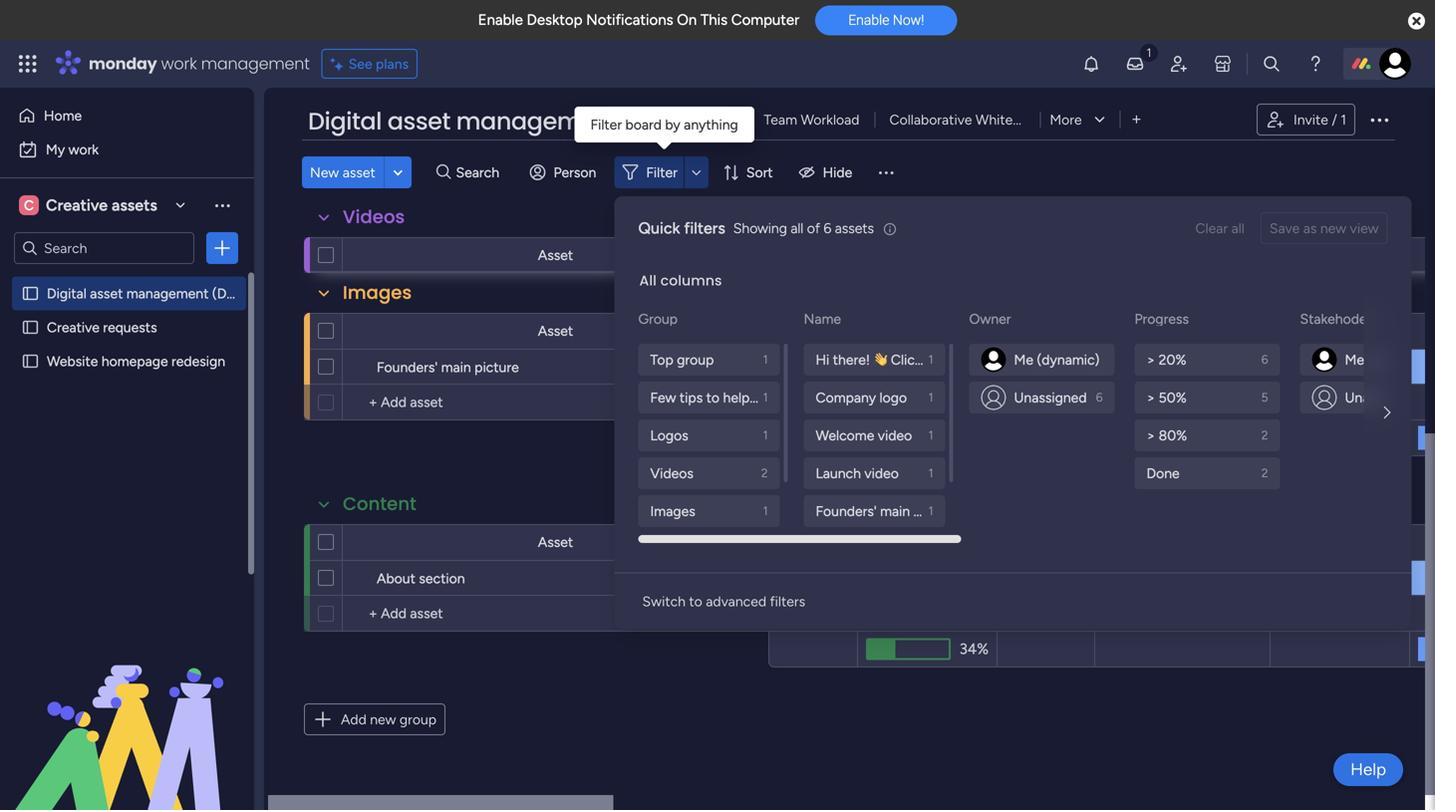 Task type: locate. For each thing, give the bounding box(es) containing it.
ny
[[1304, 359, 1321, 374], [1304, 571, 1321, 585]]

1 vertical spatial assets
[[835, 220, 874, 237]]

videos down angle down icon
[[343, 204, 405, 230]]

1 right the logo
[[928, 390, 933, 405]]

1 horizontal spatial work
[[161, 52, 197, 75]]

2
[[1262, 428, 1268, 442], [761, 466, 768, 480], [1262, 466, 1268, 480]]

lottie animation image
[[0, 609, 254, 810]]

management inside list box
[[126, 285, 209, 302]]

1 horizontal spatial john smith image
[[1312, 347, 1337, 372]]

digital up new asset button
[[308, 105, 382, 138]]

1 horizontal spatial assets
[[835, 220, 874, 237]]

arrow down image
[[685, 160, 708, 184]]

% for 34 %
[[978, 570, 989, 586]]

2 cream from the top
[[1342, 571, 1376, 585]]

2 feb 19 from the top
[[1164, 570, 1201, 586]]

2 me (dynamic) from the left
[[1345, 351, 1430, 368]]

enable
[[478, 11, 523, 29], [848, 12, 889, 28]]

unassigned
[[1014, 389, 1087, 406], [1345, 389, 1418, 406]]

1 horizontal spatial progress
[[1135, 310, 1189, 327]]

0 horizontal spatial all
[[791, 220, 803, 237]]

images down videos field
[[343, 280, 412, 305]]

1 horizontal spatial founders' main picture
[[816, 503, 958, 520]]

public board image left creative requests
[[21, 318, 40, 337]]

0 vertical spatial new
[[1320, 220, 1346, 237]]

john smith image right "67" at the right
[[981, 347, 1006, 372]]

1 vertical spatial feb
[[1164, 570, 1185, 586]]

1 vertical spatial filters
[[770, 593, 805, 610]]

main
[[441, 359, 471, 376], [880, 503, 910, 520]]

me down account field
[[1345, 351, 1364, 368]]

enable now! button
[[815, 5, 957, 35]]

Content field
[[338, 491, 422, 517]]

top group
[[650, 351, 714, 368]]

add new group button
[[304, 704, 446, 735]]

0 horizontal spatial main
[[441, 359, 471, 376]]

digital asset management (dam)
[[308, 105, 700, 138], [47, 285, 253, 302]]

20%
[[1159, 351, 1186, 368]]

see plans button
[[322, 49, 418, 79]]

owner left column information image
[[778, 534, 820, 551]]

work right the monday
[[161, 52, 197, 75]]

6 inside owner "group"
[[1096, 390, 1103, 405]]

founders' up column information image
[[816, 503, 877, 520]]

1 vertical spatial work
[[68, 141, 99, 158]]

1 horizontal spatial 6
[[1096, 390, 1103, 405]]

0 horizontal spatial asset
[[90, 285, 123, 302]]

add view image
[[1132, 112, 1141, 127]]

1 unassigned from the left
[[1014, 389, 1087, 406]]

% for 67 %
[[978, 359, 989, 375]]

all inside button
[[1231, 220, 1245, 237]]

1 vertical spatial progress
[[879, 534, 934, 551]]

0 horizontal spatial filter
[[590, 116, 622, 133]]

column information image right account field
[[1382, 323, 1398, 339]]

me (dynamic) for unassigned
[[1345, 351, 1430, 368]]

owner for owner column information icon
[[778, 323, 820, 340]]

2 owner field from the top
[[773, 532, 825, 554]]

> for > 50%
[[1147, 389, 1155, 406]]

invite members image
[[1169, 54, 1189, 74]]

1 right launch video
[[928, 466, 933, 480]]

me (dynamic) down "account"
[[1345, 351, 1430, 368]]

this
[[701, 11, 728, 29]]

ice
[[1324, 359, 1339, 374], [1324, 571, 1339, 585]]

1 image
[[1140, 41, 1158, 63]]

1 vertical spatial asset
[[343, 164, 376, 181]]

assets up search in workspace field
[[112, 196, 157, 215]]

1 horizontal spatial founders'
[[816, 503, 877, 520]]

john smith image inside owner "group"
[[981, 347, 1006, 372]]

0 vertical spatial 6
[[824, 220, 831, 237]]

creative requests
[[47, 319, 157, 336]]

digital asset management (dam) up search field
[[308, 105, 700, 138]]

john smith image
[[981, 347, 1006, 372], [1312, 347, 1337, 372]]

work for monday
[[161, 52, 197, 75]]

monday work management
[[89, 52, 310, 75]]

public board image left website
[[21, 352, 40, 371]]

1 horizontal spatial picture
[[914, 503, 958, 520]]

creative inside list box
[[47, 319, 100, 336]]

> left 80%
[[1147, 427, 1155, 444]]

owner field left column information image
[[773, 532, 825, 554]]

(dynamic) down stakehoders field
[[1037, 351, 1100, 368]]

1 up advanced
[[763, 504, 768, 518]]

filters right advanced
[[770, 593, 805, 610]]

2 enable from the left
[[848, 12, 889, 28]]

me (dynamic) inside stakehoders group
[[1345, 351, 1430, 368]]

1 horizontal spatial group
[[677, 351, 714, 368]]

digital asset management (dam) up requests
[[47, 285, 253, 302]]

1 vertical spatial cream
[[1342, 571, 1376, 585]]

invite / 1 button
[[1257, 104, 1355, 136]]

2 horizontal spatial column information image
[[1382, 323, 1398, 339]]

filters
[[684, 219, 725, 238], [770, 593, 805, 610]]

creative for creative assets
[[46, 196, 108, 215]]

requests
[[103, 319, 157, 336]]

v2 search image
[[436, 161, 451, 184]]

video down the logo
[[878, 427, 912, 444]]

progress inside field
[[879, 534, 934, 551]]

switch to advanced filters
[[642, 593, 805, 610]]

filter left arrow down "icon"
[[646, 164, 678, 181]]

0 horizontal spatial new
[[370, 711, 396, 728]]

(dynamic)
[[1037, 351, 1100, 368], [1368, 351, 1430, 368]]

2 > from the top
[[1147, 389, 1155, 406]]

1 horizontal spatial filter
[[646, 164, 678, 181]]

work
[[161, 52, 197, 75], [68, 141, 99, 158]]

6 right the of
[[824, 220, 831, 237]]

2 me from the left
[[1345, 351, 1364, 368]]

progress up "> 20%"
[[1135, 310, 1189, 327]]

2 feb from the top
[[1164, 570, 1185, 586]]

0 vertical spatial ny ice cream
[[1304, 359, 1376, 374]]

progress left there's a configuration issue.
select which status columns will affect the progress calculation 'icon'
[[879, 534, 934, 551]]

column information image
[[830, 323, 846, 339], [970, 323, 986, 339], [1382, 323, 1398, 339]]

1 left company
[[763, 390, 768, 405]]

1 vertical spatial digital asset management (dam)
[[47, 285, 253, 302]]

> left 50%
[[1147, 389, 1155, 406]]

1 up progress field
[[928, 504, 933, 518]]

1 for images
[[763, 504, 768, 518]]

0 vertical spatial (dam)
[[625, 105, 700, 138]]

5
[[1261, 390, 1268, 405]]

notifications image
[[1081, 54, 1101, 74]]

group group
[[638, 344, 784, 565]]

cream
[[1342, 359, 1376, 374], [1342, 571, 1376, 585]]

0 vertical spatial asset
[[538, 247, 573, 264]]

0 vertical spatial feb
[[1164, 359, 1185, 375]]

main table button
[[637, 104, 749, 136]]

> 80%
[[1147, 427, 1187, 444]]

1 for welcome video
[[928, 428, 933, 442]]

owner group
[[969, 344, 1119, 414]]

my work
[[46, 141, 99, 158]]

unassigned inside stakehoders group
[[1345, 389, 1418, 406]]

creative right workspace image
[[46, 196, 108, 215]]

1 (dynamic) from the left
[[1037, 351, 1100, 368]]

0 vertical spatial digital asset management (dam)
[[308, 105, 700, 138]]

asset up angle down icon
[[387, 105, 450, 138]]

collaborative
[[889, 111, 972, 128]]

0 horizontal spatial unassigned
[[1014, 389, 1087, 406]]

videos
[[343, 204, 405, 230], [650, 465, 694, 482]]

2 all from the left
[[1231, 220, 1245, 237]]

founders' inside name group
[[816, 503, 877, 520]]

new
[[310, 164, 339, 181]]

owner for column information image
[[778, 534, 820, 551]]

public board image down workspace image
[[21, 284, 40, 303]]

1 horizontal spatial asset
[[343, 164, 376, 181]]

digital
[[308, 105, 382, 138], [47, 285, 87, 302]]

owner up company
[[778, 323, 820, 340]]

save
[[1269, 220, 1300, 237]]

all columns dialog
[[614, 196, 1435, 629]]

0 horizontal spatial 6
[[824, 220, 831, 237]]

videos inside group 'group'
[[650, 465, 694, 482]]

2 vertical spatial management
[[126, 285, 209, 302]]

name group
[[804, 344, 958, 565]]

stakehoders up owner "group"
[[1009, 323, 1087, 340]]

collaborative whiteboard button
[[874, 104, 1049, 136]]

list box
[[0, 273, 254, 647]]

enable left now!
[[848, 12, 889, 28]]

video for launch video
[[864, 465, 899, 482]]

feb 19
[[1164, 359, 1201, 375], [1164, 570, 1201, 586]]

table
[[701, 111, 734, 128]]

1 horizontal spatial digital asset management (dam)
[[308, 105, 700, 138]]

2 (dynamic) from the left
[[1368, 351, 1430, 368]]

1 vertical spatial video
[[864, 465, 899, 482]]

me (dynamic) down stakehoders field
[[1014, 351, 1100, 368]]

1 enable from the left
[[478, 11, 523, 29]]

owner field up company
[[773, 320, 825, 342]]

column information image up company
[[830, 323, 846, 339]]

0 vertical spatial ny
[[1304, 359, 1321, 374]]

help button
[[1334, 753, 1403, 786]]

lottie animation element
[[0, 609, 254, 810]]

2 % from the top
[[978, 570, 989, 586]]

group
[[677, 351, 714, 368], [400, 711, 437, 728]]

1 % from the top
[[978, 359, 989, 375]]

0 vertical spatial main
[[441, 359, 471, 376]]

0 horizontal spatial me (dynamic)
[[1014, 351, 1100, 368]]

column information image up 67 %
[[970, 323, 986, 339]]

0 vertical spatial assets
[[112, 196, 157, 215]]

1 for founders' main picture
[[928, 504, 933, 518]]

2 horizontal spatial asset
[[387, 105, 450, 138]]

Deadline field
[[1150, 320, 1214, 342]]

(dam) inside field
[[625, 105, 700, 138]]

column information image for owner
[[830, 323, 846, 339]]

new asset button
[[302, 156, 384, 188]]

feb
[[1164, 359, 1185, 375], [1164, 570, 1185, 586]]

me (dynamic) for 6
[[1014, 351, 1100, 368]]

2 vertical spatial public board image
[[21, 352, 40, 371]]

0 vertical spatial progress
[[1135, 310, 1189, 327]]

me down stakehoders field
[[1014, 351, 1033, 368]]

0 horizontal spatial videos
[[343, 204, 405, 230]]

1 right top group
[[763, 352, 768, 367]]

1 me (dynamic) from the left
[[1014, 351, 1100, 368]]

enable inside enable now! button
[[848, 12, 889, 28]]

3 asset from the top
[[538, 534, 573, 551]]

0 vertical spatial 19
[[1188, 359, 1201, 375]]

assets right the of
[[835, 220, 874, 237]]

by
[[665, 116, 680, 133]]

1 vertical spatial + add asset text field
[[353, 602, 759, 626]]

1 me from the left
[[1014, 351, 1033, 368]]

founders'
[[377, 359, 438, 376], [816, 503, 877, 520]]

more button
[[1040, 104, 1120, 136]]

3 column information image from the left
[[1382, 323, 1398, 339]]

all inside quick filters showing all of 6 assets
[[791, 220, 803, 237]]

1 ny ice cream from the top
[[1304, 359, 1376, 374]]

0 horizontal spatial images
[[343, 280, 412, 305]]

1 left 'welcome'
[[763, 428, 768, 442]]

(dynamic) inside owner "group"
[[1037, 351, 1100, 368]]

images down the logos
[[650, 503, 695, 520]]

2 unassigned from the left
[[1345, 389, 1418, 406]]

3 public board image from the top
[[21, 352, 40, 371]]

2 ny from the top
[[1304, 571, 1321, 585]]

2 for done
[[1262, 466, 1268, 480]]

video down welcome video
[[864, 465, 899, 482]]

1 vertical spatial >
[[1147, 389, 1155, 406]]

menu image
[[876, 162, 896, 182]]

0 vertical spatial filters
[[684, 219, 725, 238]]

column information image
[[830, 535, 846, 551]]

column information image for account
[[1382, 323, 1398, 339]]

stakehoders down account element
[[1300, 310, 1378, 327]]

group right top
[[677, 351, 714, 368]]

video
[[878, 427, 912, 444], [864, 465, 899, 482]]

progress inside all columns dialog
[[1135, 310, 1189, 327]]

1 horizontal spatial images
[[650, 503, 695, 520]]

1 vertical spatial founders'
[[816, 503, 877, 520]]

asset
[[387, 105, 450, 138], [343, 164, 376, 181], [90, 285, 123, 302]]

1 vertical spatial owner field
[[773, 532, 825, 554]]

filter inside "filter" popup button
[[646, 164, 678, 181]]

2 vertical spatial 6
[[1096, 390, 1103, 405]]

0 vertical spatial feb 19
[[1164, 359, 1201, 375]]

0 horizontal spatial (dynamic)
[[1037, 351, 1100, 368]]

0 vertical spatial video
[[878, 427, 912, 444]]

34
[[963, 570, 978, 586]]

me inside stakehoders group
[[1345, 351, 1364, 368]]

1 vertical spatial public board image
[[21, 318, 40, 337]]

0 vertical spatial ice
[[1324, 359, 1339, 374]]

angle down image
[[393, 165, 403, 180]]

1 vertical spatial group
[[400, 711, 437, 728]]

0 vertical spatial videos
[[343, 204, 405, 230]]

me (dynamic) inside owner "group"
[[1014, 351, 1100, 368]]

all left the of
[[791, 220, 803, 237]]

new right add
[[370, 711, 396, 728]]

1 vertical spatial images
[[650, 503, 695, 520]]

main table
[[668, 111, 734, 128]]

logos
[[650, 427, 688, 444]]

Images field
[[338, 280, 417, 306]]

enable left desktop
[[478, 11, 523, 29]]

1 horizontal spatial (dam)
[[625, 105, 700, 138]]

1 horizontal spatial column information image
[[970, 323, 986, 339]]

digital asset management (dam) inside field
[[308, 105, 700, 138]]

(dam)
[[625, 105, 700, 138], [212, 285, 253, 302]]

1 right welcome video
[[928, 428, 933, 442]]

1 horizontal spatial main
[[880, 503, 910, 520]]

unassigned inside owner "group"
[[1014, 389, 1087, 406]]

0 vertical spatial + add asset text field
[[353, 391, 759, 415]]

0 horizontal spatial founders' main picture
[[377, 359, 519, 376]]

1 owner field from the top
[[773, 320, 825, 342]]

1 > from the top
[[1147, 351, 1155, 368]]

1 horizontal spatial filters
[[770, 593, 805, 610]]

option
[[0, 276, 254, 280]]

me inside owner "group"
[[1014, 351, 1033, 368]]

(dynamic) down account field
[[1368, 351, 1430, 368]]

Digital asset management (DAM) field
[[303, 105, 700, 139]]

quick filters showing all of 6 assets
[[638, 219, 874, 238]]

me
[[1014, 351, 1033, 368], [1345, 351, 1364, 368]]

there's a configuration issue.
select which status columns will affect the progress calculation image
[[944, 535, 960, 551]]

(dynamic) inside stakehoders group
[[1368, 351, 1430, 368]]

1 horizontal spatial digital
[[308, 105, 382, 138]]

1 vertical spatial feb 19
[[1164, 570, 1201, 586]]

2 ice from the top
[[1324, 571, 1339, 585]]

(dam) inside list box
[[212, 285, 253, 302]]

1 john smith image from the left
[[981, 347, 1006, 372]]

filters right quick
[[684, 219, 725, 238]]

2 asset from the top
[[538, 322, 573, 339]]

public board image for website homepage redesign
[[21, 352, 40, 371]]

1 column information image from the left
[[830, 323, 846, 339]]

now!
[[893, 12, 924, 28]]

me for stakehoders
[[1345, 351, 1364, 368]]

1 ny from the top
[[1304, 359, 1321, 374]]

34 %
[[963, 570, 989, 586]]

1 public board image from the top
[[21, 284, 40, 303]]

0 vertical spatial >
[[1147, 351, 1155, 368]]

6 up 5 at the right of the page
[[1261, 352, 1268, 367]]

main inside name group
[[880, 503, 910, 520]]

2 inside group 'group'
[[761, 466, 768, 480]]

1 vertical spatial 19
[[1188, 570, 1201, 586]]

0 vertical spatial owner field
[[773, 320, 825, 342]]

1 horizontal spatial me
[[1345, 351, 1364, 368]]

john smith image for owner
[[981, 347, 1006, 372]]

2 vertical spatial asset
[[538, 534, 573, 551]]

1 ice from the top
[[1324, 359, 1339, 374]]

0 vertical spatial founders' main picture
[[377, 359, 519, 376]]

public board image
[[21, 284, 40, 303], [21, 318, 40, 337], [21, 352, 40, 371]]

Search field
[[451, 158, 511, 186]]

1 vertical spatial 6
[[1261, 352, 1268, 367]]

0 horizontal spatial digital
[[47, 285, 87, 302]]

john smith image for stakehoders
[[1312, 347, 1337, 372]]

2 john smith image from the left
[[1312, 347, 1337, 372]]

person button
[[522, 156, 608, 188]]

1 vertical spatial filter
[[646, 164, 678, 181]]

all right clear
[[1231, 220, 1245, 237]]

picture
[[475, 359, 519, 376], [914, 503, 958, 520]]

1 vertical spatial main
[[880, 503, 910, 520]]

6 inside quick filters showing all of 6 assets
[[824, 220, 831, 237]]

john smith image down "account"
[[1312, 347, 1337, 372]]

34%
[[959, 640, 989, 658]]

6 left "> 50%"
[[1096, 390, 1103, 405]]

2 + add asset text field from the top
[[353, 602, 759, 626]]

1 horizontal spatial (dynamic)
[[1368, 351, 1430, 368]]

asset up creative requests
[[90, 285, 123, 302]]

founders' down images field
[[377, 359, 438, 376]]

main
[[668, 111, 698, 128]]

work right my
[[68, 141, 99, 158]]

0 vertical spatial founders'
[[377, 359, 438, 376]]

2 public board image from the top
[[21, 318, 40, 337]]

help image
[[1305, 54, 1325, 74]]

Owner field
[[773, 320, 825, 342], [773, 532, 825, 554]]

creative inside workspace selection element
[[46, 196, 108, 215]]

john smith image inside stakehoders group
[[1312, 347, 1337, 372]]

group right add
[[400, 711, 437, 728]]

0 vertical spatial digital
[[308, 105, 382, 138]]

Account field
[[1308, 320, 1372, 342]]

filter board by anything
[[590, 116, 738, 133]]

founders' main picture
[[377, 359, 519, 376], [816, 503, 958, 520]]

Progress field
[[874, 532, 939, 554]]

c
[[24, 197, 34, 214]]

1 right the /
[[1341, 111, 1346, 128]]

0 horizontal spatial me
[[1014, 351, 1033, 368]]

filters inside button
[[770, 593, 805, 610]]

6
[[824, 220, 831, 237], [1261, 352, 1268, 367], [1096, 390, 1103, 405]]

1 feb 19 from the top
[[1164, 359, 1201, 375]]

workspace options image
[[212, 195, 232, 215]]

group inside button
[[400, 711, 437, 728]]

work inside option
[[68, 141, 99, 158]]

update feed image
[[1125, 54, 1145, 74]]

list box containing digital asset management (dam)
[[0, 273, 254, 647]]

19
[[1188, 359, 1201, 375], [1188, 570, 1201, 586]]

1 for top group
[[763, 352, 768, 367]]

2 vertical spatial >
[[1147, 427, 1155, 444]]

2 for > 80%
[[1262, 428, 1268, 442]]

0 vertical spatial images
[[343, 280, 412, 305]]

1 cream from the top
[[1342, 359, 1376, 374]]

1 horizontal spatial stakehoders
[[1300, 310, 1378, 327]]

new inside button
[[370, 711, 396, 728]]

67 %
[[964, 359, 989, 375]]

filter
[[590, 116, 622, 133], [646, 164, 678, 181]]

0 vertical spatial asset
[[387, 105, 450, 138]]

new right 'as'
[[1320, 220, 1346, 237]]

0 horizontal spatial column information image
[[830, 323, 846, 339]]

owner
[[969, 310, 1011, 327], [778, 323, 820, 340], [778, 534, 820, 551]]

asset
[[538, 247, 573, 264], [538, 322, 573, 339], [538, 534, 573, 551]]

1 vertical spatial picture
[[914, 503, 958, 520]]

asset right new
[[343, 164, 376, 181]]

unassigned down stakehoders field
[[1014, 389, 1087, 406]]

video for welcome video
[[878, 427, 912, 444]]

0 horizontal spatial progress
[[879, 534, 934, 551]]

enable desktop notifications on this computer
[[478, 11, 799, 29]]

Videos field
[[338, 204, 410, 230]]

done
[[1147, 465, 1180, 482]]

> left 20%
[[1147, 351, 1155, 368]]

1 all from the left
[[791, 220, 803, 237]]

/
[[1332, 111, 1337, 128]]

anything
[[684, 116, 738, 133]]

unassigned down "account"
[[1345, 389, 1418, 406]]

1 vertical spatial founders' main picture
[[816, 503, 958, 520]]

videos down the logos
[[650, 465, 694, 482]]

0 vertical spatial work
[[161, 52, 197, 75]]

0 vertical spatial %
[[978, 359, 989, 375]]

all
[[791, 220, 803, 237], [1231, 220, 1245, 237]]

digital up creative requests
[[47, 285, 87, 302]]

+ Add asset text field
[[353, 391, 759, 415], [353, 602, 759, 626]]

(dynamic) for unassigned
[[1368, 351, 1430, 368]]

filter left board
[[590, 116, 622, 133]]

1
[[1341, 111, 1346, 128], [763, 352, 768, 367], [928, 352, 933, 367], [763, 390, 768, 405], [928, 390, 933, 405], [763, 428, 768, 442], [928, 428, 933, 442], [928, 466, 933, 480], [763, 504, 768, 518], [928, 504, 933, 518]]

3 > from the top
[[1147, 427, 1155, 444]]

0 horizontal spatial picture
[[475, 359, 519, 376]]

owner up 67 %
[[969, 310, 1011, 327]]

0 vertical spatial group
[[677, 351, 714, 368]]

creative up website
[[47, 319, 100, 336]]

1 asset from the top
[[538, 247, 573, 264]]

creative
[[46, 196, 108, 215], [47, 319, 100, 336]]

2 for videos
[[761, 466, 768, 480]]

0 horizontal spatial enable
[[478, 11, 523, 29]]



Task type: describe. For each thing, give the bounding box(es) containing it.
new asset
[[310, 164, 376, 181]]

1 for launch video
[[928, 466, 933, 480]]

all
[[639, 271, 657, 290]]

filter for filter board by anything
[[590, 116, 622, 133]]

creative for creative requests
[[47, 319, 100, 336]]

top
[[650, 351, 673, 368]]

options image
[[212, 238, 232, 258]]

company
[[816, 389, 876, 406]]

team workload
[[764, 111, 860, 128]]

sort
[[746, 164, 773, 181]]

see plans
[[348, 55, 409, 72]]

50%
[[1159, 389, 1187, 406]]

quick
[[638, 219, 680, 238]]

0 vertical spatial picture
[[475, 359, 519, 376]]

my
[[46, 141, 65, 158]]

1 + add asset text field from the top
[[353, 391, 759, 415]]

dapulse close image
[[1408, 11, 1425, 32]]

public board image for creative requests
[[21, 318, 40, 337]]

stakehoders inside field
[[1009, 323, 1087, 340]]

switch
[[642, 593, 686, 610]]

owner field for column information image
[[773, 532, 825, 554]]

asset for images
[[538, 322, 573, 339]]

new inside 'button'
[[1320, 220, 1346, 237]]

owner field for owner column information icon
[[773, 320, 825, 342]]

computer
[[731, 11, 799, 29]]

advanced
[[706, 593, 766, 610]]

founders' main picture inside name group
[[816, 503, 958, 520]]

filter button
[[614, 156, 708, 188]]

home
[[44, 107, 82, 124]]

assets inside quick filters showing all of 6 assets
[[835, 220, 874, 237]]

monday marketplace image
[[1213, 54, 1233, 74]]

enable for enable desktop notifications on this computer
[[478, 11, 523, 29]]

enable now!
[[848, 12, 924, 28]]

person
[[554, 164, 596, 181]]

management inside field
[[456, 105, 619, 138]]

homepage
[[101, 353, 168, 370]]

clear
[[1195, 220, 1228, 237]]

team workload button
[[749, 104, 874, 136]]

of
[[807, 220, 820, 237]]

stakehoders group
[[1300, 344, 1435, 414]]

invite / 1
[[1293, 111, 1346, 128]]

clear all button
[[1187, 212, 1253, 244]]

launch video
[[816, 465, 899, 482]]

about section
[[377, 570, 465, 587]]

digital inside field
[[308, 105, 382, 138]]

asset for videos
[[538, 247, 573, 264]]

assets inside workspace selection element
[[112, 196, 157, 215]]

account element
[[1307, 243, 1373, 267]]

workspace selection element
[[19, 193, 160, 217]]

about
[[377, 570, 415, 587]]

more
[[1050, 111, 1082, 128]]

view
[[1350, 220, 1379, 237]]

6 inside progress group
[[1261, 352, 1268, 367]]

as
[[1303, 220, 1317, 237]]

select product image
[[18, 54, 38, 74]]

switch to advanced filters button
[[634, 585, 813, 617]]

owner inside all columns dialog
[[969, 310, 1011, 327]]

filter for filter
[[646, 164, 678, 181]]

website
[[47, 353, 98, 370]]

to
[[689, 593, 702, 610]]

public board image for digital asset management (dam)
[[21, 284, 40, 303]]

company logo
[[816, 389, 907, 406]]

invite
[[1293, 111, 1328, 128]]

welcome
[[816, 427, 874, 444]]

my work link
[[12, 134, 242, 165]]

images inside group 'group'
[[650, 503, 695, 520]]

asset inside field
[[387, 105, 450, 138]]

enable for enable now!
[[848, 12, 889, 28]]

asset inside button
[[343, 164, 376, 181]]

monday
[[89, 52, 157, 75]]

deadline
[[1155, 323, 1210, 340]]

search everything image
[[1262, 54, 1282, 74]]

digital asset management (dam) inside list box
[[47, 285, 253, 302]]

save as new view button
[[1261, 212, 1388, 244]]

work for my
[[68, 141, 99, 158]]

67
[[964, 359, 978, 375]]

0 vertical spatial management
[[201, 52, 310, 75]]

stakehoders inside all columns dialog
[[1300, 310, 1378, 327]]

2 column information image from the left
[[970, 323, 986, 339]]

all columns
[[639, 271, 722, 290]]

whiteboard
[[976, 111, 1049, 128]]

home link
[[12, 100, 242, 132]]

videos inside field
[[343, 204, 405, 230]]

account
[[1313, 323, 1367, 340]]

add new group
[[341, 711, 437, 728]]

1 for logos
[[763, 428, 768, 442]]

2 vertical spatial asset
[[90, 285, 123, 302]]

help
[[1350, 759, 1386, 780]]

> 50%
[[1147, 389, 1187, 406]]

my work option
[[12, 134, 242, 165]]

group inside 'group'
[[677, 351, 714, 368]]

1 19 from the top
[[1188, 359, 1201, 375]]

picture inside name group
[[914, 503, 958, 520]]

workload
[[801, 111, 860, 128]]

> for > 80%
[[1147, 427, 1155, 444]]

on
[[677, 11, 697, 29]]

section
[[419, 570, 465, 587]]

home option
[[12, 100, 242, 132]]

see
[[348, 55, 372, 72]]

notifications
[[586, 11, 673, 29]]

1 feb from the top
[[1164, 359, 1185, 375]]

1 inside button
[[1341, 111, 1346, 128]]

1 left "67" at the right
[[928, 352, 933, 367]]

launch
[[816, 465, 861, 482]]

desktop
[[527, 11, 582, 29]]

images inside field
[[343, 280, 412, 305]]

> 20%
[[1147, 351, 1186, 368]]

2 ny ice cream from the top
[[1304, 571, 1376, 585]]

options image
[[1367, 108, 1391, 132]]

1 for company logo
[[928, 390, 933, 405]]

board
[[625, 116, 662, 133]]

sort button
[[714, 156, 785, 188]]

welcome video
[[816, 427, 912, 444]]

john smith image
[[1379, 48, 1411, 80]]

digital inside list box
[[47, 285, 87, 302]]

me for owner
[[1014, 351, 1033, 368]]

columns
[[660, 271, 722, 290]]

hide
[[823, 164, 852, 181]]

(dynamic) for 6
[[1037, 351, 1100, 368]]

2 19 from the top
[[1188, 570, 1201, 586]]

showing
[[733, 220, 787, 237]]

logo
[[880, 389, 907, 406]]

> for > 20%
[[1147, 351, 1155, 368]]

asset for content
[[538, 534, 573, 551]]

redesign
[[171, 353, 225, 370]]

workspace image
[[19, 194, 39, 216]]

Search in workspace field
[[42, 237, 166, 260]]

save as new view
[[1269, 220, 1379, 237]]

content
[[343, 491, 417, 517]]

plans
[[376, 55, 409, 72]]

progress group
[[1135, 344, 1284, 489]]

Stakehoders field
[[1004, 320, 1087, 342]]

0 horizontal spatial filters
[[684, 219, 725, 238]]

collaborative whiteboard
[[889, 111, 1049, 128]]

add
[[341, 711, 367, 728]]



Task type: vqa. For each thing, say whether or not it's contained in the screenshot.
rightmost the the
no



